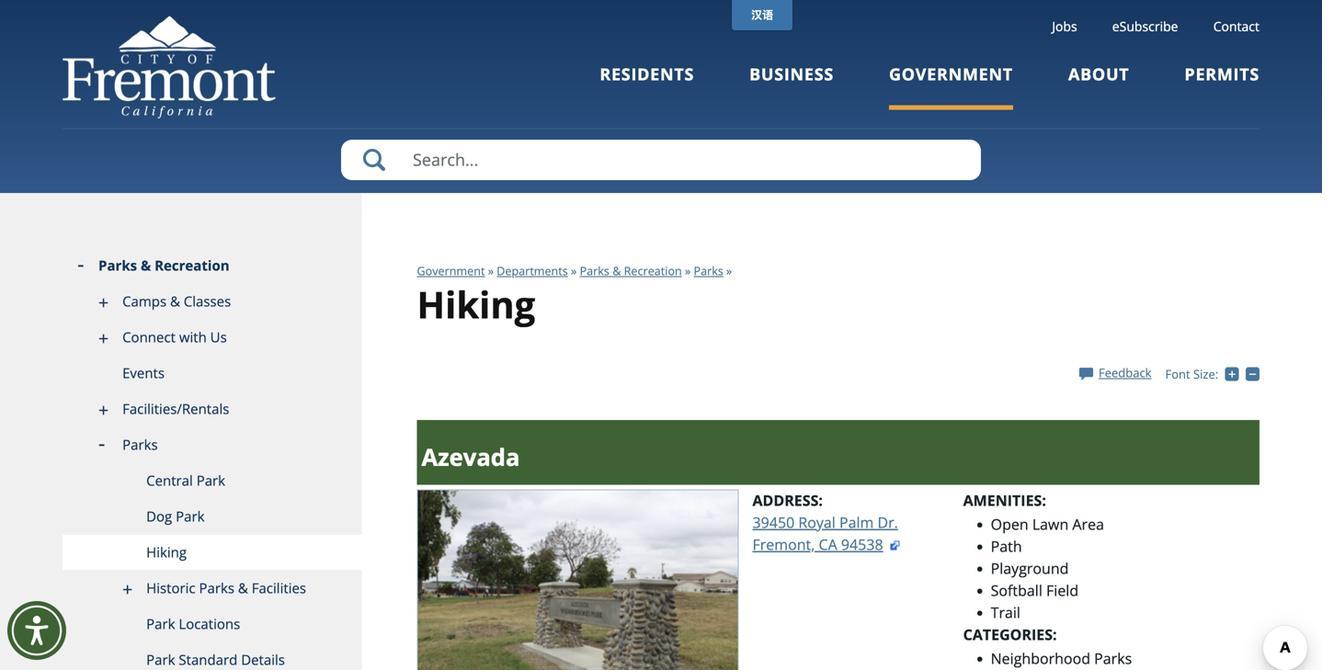 Task type: locate. For each thing, give the bounding box(es) containing it.
esubscribe
[[1113, 17, 1179, 35]]

park standard details
[[146, 651, 285, 670]]

esubscribe link
[[1113, 17, 1179, 35]]

classes
[[184, 292, 231, 311]]

events link
[[63, 356, 362, 392]]

historic parks & facilities
[[146, 579, 306, 598]]

1 horizontal spatial parks link
[[694, 263, 724, 279]]

park inside park locations link
[[146, 615, 175, 634]]

azeveda image
[[417, 490, 739, 670]]

government inside government » departments » parks & recreation » parks hiking
[[417, 263, 485, 279]]

& left facilities
[[238, 579, 248, 598]]

lawn
[[1033, 515, 1069, 534]]

hiking down 'departments' link
[[417, 279, 535, 329]]

park inside central park link
[[197, 471, 225, 490]]

dog park
[[146, 507, 205, 526]]

residents
[[600, 63, 694, 86]]

softball
[[991, 581, 1043, 601]]

parks inside amenities: open lawn area path playground softball field trail categories: neighborhood parks
[[1095, 649, 1132, 669]]

jobs
[[1052, 17, 1078, 35]]

0 horizontal spatial »
[[488, 263, 494, 279]]

parks link
[[694, 263, 724, 279], [63, 428, 362, 464]]

categories:
[[963, 625, 1057, 645]]

&
[[141, 256, 151, 275], [613, 263, 621, 279], [170, 292, 180, 311], [238, 579, 248, 598]]

hiking up historic
[[146, 543, 187, 562]]

park standard details link
[[63, 643, 362, 670]]

field
[[1047, 581, 1079, 601]]

0 horizontal spatial parks link
[[63, 428, 362, 464]]

park down historic
[[146, 615, 175, 634]]

facilities
[[252, 579, 306, 598]]

hiking inside government » departments » parks & recreation » parks hiking
[[417, 279, 535, 329]]

park right dog
[[176, 507, 205, 526]]

facilities/rentals
[[122, 400, 229, 418]]

parks & recreation link
[[63, 248, 362, 284], [580, 263, 682, 279]]

contact
[[1214, 17, 1260, 35]]

address:
[[753, 491, 823, 510]]

& inside government » departments » parks & recreation » parks hiking
[[613, 263, 621, 279]]

columnusercontrol3 main content
[[362, 193, 1264, 670]]

0 horizontal spatial government link
[[417, 263, 485, 279]]

»
[[488, 263, 494, 279], [571, 263, 577, 279], [685, 263, 691, 279]]

0 vertical spatial hiking
[[417, 279, 535, 329]]

permits link
[[1185, 63, 1260, 110]]

locations
[[179, 615, 240, 634]]

business
[[750, 63, 834, 86]]

government link
[[889, 63, 1013, 110], [417, 263, 485, 279]]

jobs link
[[1052, 17, 1078, 35]]

& right 'departments' link
[[613, 263, 621, 279]]

font size:
[[1166, 366, 1219, 382]]

camps & classes link
[[63, 284, 362, 320]]

neighborhood
[[991, 649, 1091, 669]]

dr.
[[878, 513, 898, 533]]

dog park link
[[63, 499, 362, 535]]

0 horizontal spatial hiking
[[146, 543, 187, 562]]

2 horizontal spatial »
[[685, 263, 691, 279]]

recreation
[[155, 256, 230, 275], [624, 263, 682, 279]]

1 vertical spatial hiking
[[146, 543, 187, 562]]

& right camps
[[170, 292, 180, 311]]

contact link
[[1214, 17, 1260, 35]]

1 horizontal spatial government
[[889, 63, 1013, 86]]

1 vertical spatial government
[[417, 263, 485, 279]]

government
[[889, 63, 1013, 86], [417, 263, 485, 279]]

central park link
[[63, 464, 362, 499]]

royal
[[799, 513, 836, 533]]

amenities: open lawn area path playground softball field trail categories: neighborhood parks
[[963, 491, 1132, 669]]

park locations link
[[63, 607, 362, 643]]

hiking
[[417, 279, 535, 329], [146, 543, 187, 562]]

parks
[[98, 256, 137, 275], [580, 263, 610, 279], [694, 263, 724, 279], [122, 435, 158, 454], [199, 579, 235, 598], [1095, 649, 1132, 669]]

1 vertical spatial government link
[[417, 263, 485, 279]]

park left standard
[[146, 651, 175, 670]]

0 vertical spatial government link
[[889, 63, 1013, 110]]

0 horizontal spatial parks & recreation link
[[63, 248, 362, 284]]

central
[[146, 471, 193, 490]]

park
[[197, 471, 225, 490], [176, 507, 205, 526], [146, 615, 175, 634], [146, 651, 175, 670]]

park up dog park 'link'
[[197, 471, 225, 490]]

details
[[241, 651, 285, 670]]

1 horizontal spatial hiking
[[417, 279, 535, 329]]

government for government
[[889, 63, 1013, 86]]

1 horizontal spatial »
[[571, 263, 577, 279]]

ca
[[819, 535, 838, 555]]

hiking link
[[63, 535, 362, 571]]

standard
[[179, 651, 238, 670]]

1 horizontal spatial recreation
[[624, 263, 682, 279]]

path
[[991, 537, 1022, 556]]

park inside dog park 'link'
[[176, 507, 205, 526]]

connect
[[122, 328, 176, 347]]

0 vertical spatial government
[[889, 63, 1013, 86]]

0 horizontal spatial government
[[417, 263, 485, 279]]



Task type: describe. For each thing, give the bounding box(es) containing it.
connect with us link
[[63, 320, 362, 356]]

39450
[[753, 513, 795, 533]]

parks & recreation
[[98, 256, 230, 275]]

recreation inside government » departments » parks & recreation » parks hiking
[[624, 263, 682, 279]]

palm
[[840, 513, 874, 533]]

departments
[[497, 263, 568, 279]]

3 » from the left
[[685, 263, 691, 279]]

azevada
[[422, 441, 520, 473]]

camps
[[122, 292, 167, 311]]

residents link
[[600, 63, 694, 110]]

open
[[991, 515, 1029, 534]]

business link
[[750, 63, 834, 110]]

permits
[[1185, 63, 1260, 86]]

historic
[[146, 579, 196, 598]]

us
[[210, 328, 227, 347]]

address: 39450 royal palm dr. fremont, ca 94538
[[753, 491, 898, 555]]

dog
[[146, 507, 172, 526]]

- link
[[1246, 365, 1264, 382]]

central park
[[146, 471, 225, 490]]

events
[[122, 364, 165, 383]]

1 horizontal spatial government link
[[889, 63, 1013, 110]]

+
[[1239, 365, 1246, 382]]

0 vertical spatial parks link
[[694, 263, 724, 279]]

94538
[[841, 535, 883, 555]]

facilities/rentals link
[[63, 392, 362, 428]]

Search text field
[[341, 140, 981, 180]]

trail
[[991, 603, 1021, 623]]

font
[[1166, 366, 1191, 382]]

park locations
[[146, 615, 240, 634]]

historic parks & facilities link
[[63, 571, 362, 607]]

fremont,
[[753, 535, 815, 555]]

park inside park standard details link
[[146, 651, 175, 670]]

size:
[[1194, 366, 1219, 382]]

government » departments » parks & recreation » parks hiking
[[417, 263, 724, 329]]

1 vertical spatial parks link
[[63, 428, 362, 464]]

2 » from the left
[[571, 263, 577, 279]]

camps & classes
[[122, 292, 231, 311]]

& up camps
[[141, 256, 151, 275]]

about link
[[1069, 63, 1130, 110]]

feedback
[[1099, 365, 1152, 381]]

with
[[179, 328, 207, 347]]

connect with us
[[122, 328, 227, 347]]

font size: link
[[1166, 366, 1219, 382]]

+ link
[[1226, 365, 1246, 382]]

0 horizontal spatial recreation
[[155, 256, 230, 275]]

1 » from the left
[[488, 263, 494, 279]]

playground
[[991, 559, 1069, 579]]

-
[[1260, 365, 1264, 382]]

departments link
[[497, 263, 568, 279]]

government link inside columnusercontrol3 main content
[[417, 263, 485, 279]]

1 horizontal spatial parks & recreation link
[[580, 263, 682, 279]]

about
[[1069, 63, 1130, 86]]

feedback link
[[1080, 365, 1152, 381]]

amenities:
[[963, 491, 1047, 510]]

government for government » departments » parks & recreation » parks hiking
[[417, 263, 485, 279]]

area
[[1073, 515, 1104, 534]]



Task type: vqa. For each thing, say whether or not it's contained in the screenshot.
eSubscribe
yes



